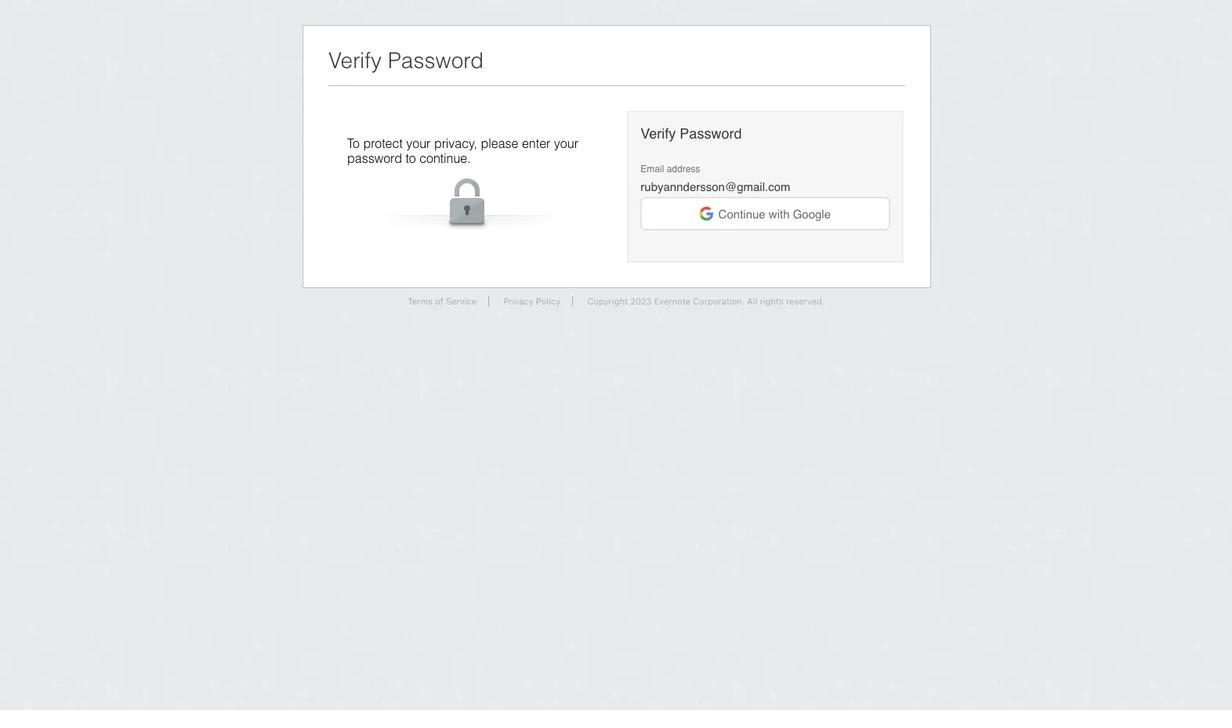 Task type: vqa. For each thing, say whether or not it's contained in the screenshot.
ENTER
yes



Task type: locate. For each thing, give the bounding box(es) containing it.
service
[[446, 297, 477, 307]]

0 horizontal spatial verify password
[[328, 48, 484, 73]]

password
[[347, 151, 402, 165]]

2 your from the left
[[554, 136, 578, 151]]

google
[[793, 207, 831, 221]]

privacy policy
[[503, 297, 561, 307]]

1 vertical spatial password
[[680, 126, 742, 142]]

password
[[388, 48, 484, 73], [680, 126, 742, 142]]

copyright
[[587, 297, 628, 307]]

1 vertical spatial verify password
[[641, 126, 742, 142]]

to
[[406, 151, 416, 165]]

your right protect
[[406, 136, 431, 151]]

continue
[[718, 207, 766, 221]]

0 horizontal spatial your
[[406, 136, 431, 151]]

email
[[641, 163, 664, 174]]

your right enter
[[554, 136, 578, 151]]

2023
[[630, 297, 652, 307]]

0 vertical spatial password
[[388, 48, 484, 73]]

0 vertical spatial verify password
[[328, 48, 484, 73]]

rights
[[760, 297, 784, 307]]

privacy policy link
[[492, 297, 573, 307]]

1 your from the left
[[406, 136, 431, 151]]

verify
[[328, 48, 382, 73], [641, 126, 676, 142]]

1 horizontal spatial your
[[554, 136, 578, 151]]

your
[[406, 136, 431, 151], [554, 136, 578, 151]]

0 vertical spatial verify
[[328, 48, 382, 73]]

privacy
[[503, 297, 534, 307]]

terms of service
[[407, 297, 477, 307]]

verify password
[[328, 48, 484, 73], [641, 126, 742, 142]]

continue with google
[[718, 207, 831, 221]]

1 horizontal spatial password
[[680, 126, 742, 142]]

1 horizontal spatial verify
[[641, 126, 676, 142]]



Task type: describe. For each thing, give the bounding box(es) containing it.
evernote
[[654, 297, 691, 307]]

0 horizontal spatial password
[[388, 48, 484, 73]]

copyright 2023 evernote corporation. all rights reserved.
[[587, 297, 825, 307]]

1 vertical spatial verify
[[641, 126, 676, 142]]

1 horizontal spatial verify password
[[641, 126, 742, 142]]

rubyanndersson@gmail.com
[[641, 180, 790, 194]]

with
[[769, 207, 790, 221]]

to protect your privacy, please enter your password to continue.
[[347, 136, 578, 165]]

reserved.
[[786, 297, 825, 307]]

to
[[347, 136, 360, 151]]

all
[[747, 297, 758, 307]]

0 horizontal spatial verify
[[328, 48, 382, 73]]

address
[[667, 163, 700, 174]]

protect
[[363, 136, 403, 151]]

continue.
[[419, 151, 471, 165]]

email address rubyanndersson@gmail.com
[[641, 163, 790, 194]]

enter
[[522, 136, 551, 151]]

privacy,
[[434, 136, 477, 151]]

of
[[435, 297, 443, 307]]

terms of service link
[[396, 297, 489, 307]]

corporation.
[[693, 297, 745, 307]]

terms
[[407, 297, 433, 307]]

please
[[481, 136, 518, 151]]

policy
[[536, 297, 561, 307]]



